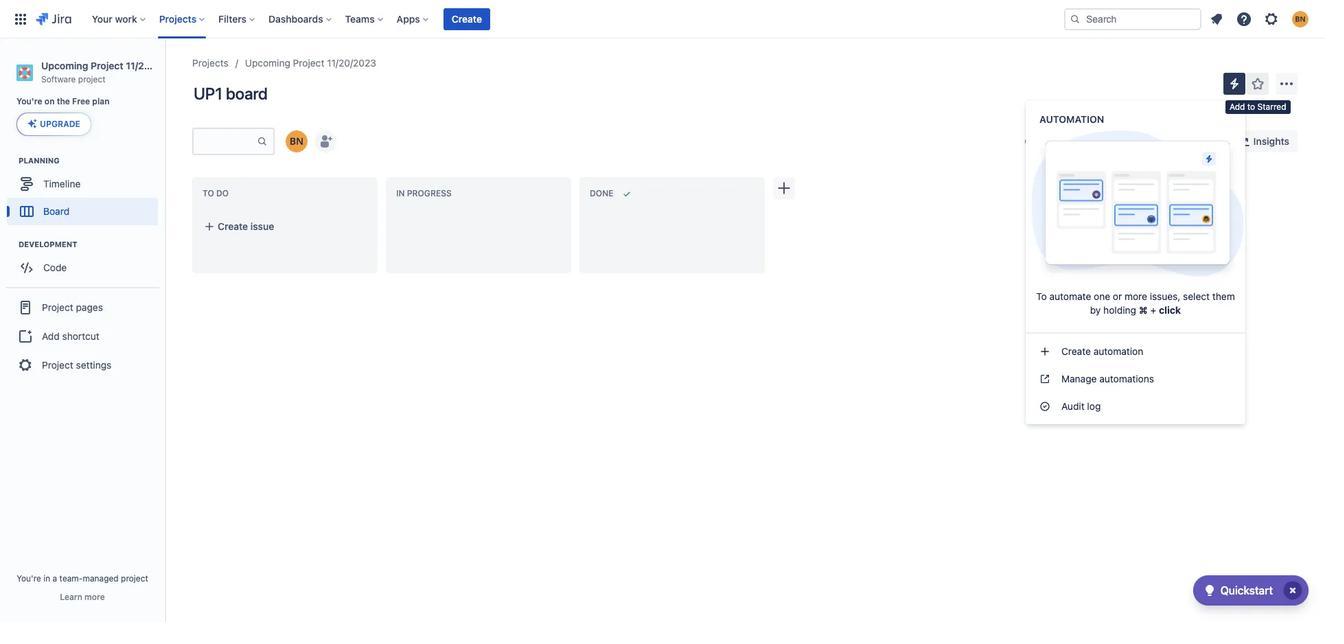 Task type: vqa. For each thing, say whether or not it's contained in the screenshot.
Press
no



Task type: locate. For each thing, give the bounding box(es) containing it.
11/20/2023 inside upcoming project 11/20/2023 software project
[[126, 60, 178, 71]]

banner
[[0, 0, 1326, 38]]

learn
[[60, 592, 82, 603]]

timeline link
[[7, 171, 158, 198]]

0 vertical spatial projects
[[159, 13, 197, 24]]

1 horizontal spatial 11/20/2023
[[327, 57, 377, 69]]

more up ⌘
[[1125, 291, 1148, 302]]

done
[[590, 188, 614, 199]]

projects
[[159, 13, 197, 24], [192, 57, 229, 69]]

1 vertical spatial work
[[1193, 135, 1215, 147]]

to inside to automate one or more issues, select them by holding
[[1037, 291, 1048, 302]]

you're on the free plan
[[16, 96, 110, 107]]

on
[[45, 96, 55, 107]]

check image
[[1202, 583, 1219, 599]]

you're
[[16, 96, 42, 107], [17, 574, 41, 584]]

group
[[5, 287, 159, 385], [1026, 333, 1246, 425]]

0 vertical spatial to
[[203, 188, 214, 199]]

1 you're from the top
[[16, 96, 42, 107]]

to
[[1248, 102, 1256, 112]]

software
[[41, 74, 76, 84]]

add inside 'tooltip'
[[1230, 102, 1246, 112]]

learn more
[[60, 592, 105, 603]]

by down "one"
[[1091, 304, 1102, 316]]

Search field
[[1065, 8, 1202, 30]]

your profile and settings image
[[1293, 11, 1309, 27]]

import work link
[[1133, 131, 1223, 153]]

jira image
[[36, 11, 71, 27], [36, 11, 71, 27]]

project
[[293, 57, 325, 69], [91, 60, 124, 71], [42, 302, 73, 313], [42, 359, 73, 371]]

upcoming project 11/20/2023 software project
[[41, 60, 178, 84]]

11/20/2023 for upcoming project 11/20/2023
[[327, 57, 377, 69]]

import image
[[1141, 133, 1158, 150]]

up1
[[194, 84, 223, 103]]

project down the dashboards popup button
[[293, 57, 325, 69]]

0 vertical spatial more
[[1125, 291, 1148, 302]]

more
[[1125, 291, 1148, 302], [85, 592, 105, 603]]

1 horizontal spatial work
[[1193, 135, 1215, 147]]

create inside create button
[[452, 13, 482, 24]]

0 vertical spatial add
[[1230, 102, 1246, 112]]

you're left in
[[17, 574, 41, 584]]

work right import
[[1193, 135, 1215, 147]]

upcoming
[[245, 57, 291, 69], [41, 60, 88, 71]]

create
[[452, 13, 482, 24], [218, 221, 248, 232], [1062, 346, 1092, 357]]

holding
[[1104, 304, 1137, 316]]

11/20/2023 down projects dropdown button on the left of the page
[[126, 60, 178, 71]]

teams button
[[341, 8, 389, 30]]

work
[[115, 13, 137, 24], [1193, 135, 1215, 147]]

create up manage
[[1062, 346, 1092, 357]]

0 vertical spatial project
[[78, 74, 106, 84]]

planning
[[19, 156, 60, 165]]

0 horizontal spatial work
[[115, 13, 137, 24]]

manage
[[1062, 373, 1098, 385]]

1 vertical spatial by
[[1091, 304, 1102, 316]]

projects inside dropdown button
[[159, 13, 197, 24]]

you're left on
[[16, 96, 42, 107]]

0 horizontal spatial to
[[203, 188, 214, 199]]

more down 'managed'
[[85, 592, 105, 603]]

more inside to automate one or more issues, select them by holding
[[1125, 291, 1148, 302]]

audit log
[[1062, 401, 1102, 412]]

add left to
[[1230, 102, 1246, 112]]

1 vertical spatial to
[[1037, 291, 1048, 302]]

ben nelson image
[[286, 131, 308, 153]]

create right apps dropdown button
[[452, 13, 482, 24]]

project up plan
[[78, 74, 106, 84]]

by right group
[[1054, 137, 1064, 146]]

1 horizontal spatial create
[[452, 13, 482, 24]]

group containing create automation
[[1026, 333, 1246, 425]]

0 vertical spatial by
[[1054, 137, 1064, 146]]

project down add shortcut on the left bottom
[[42, 359, 73, 371]]

timeline
[[43, 178, 81, 190]]

create issue button
[[196, 214, 374, 239]]

0 horizontal spatial 11/20/2023
[[126, 60, 178, 71]]

project settings link
[[5, 351, 159, 381]]

0 horizontal spatial by
[[1054, 137, 1064, 146]]

to left the automate
[[1037, 291, 1048, 302]]

filters
[[219, 13, 247, 24]]

banner containing your work
[[0, 0, 1326, 38]]

apps button
[[393, 8, 434, 30]]

more inside button
[[85, 592, 105, 603]]

1 vertical spatial projects
[[192, 57, 229, 69]]

automate
[[1050, 291, 1092, 302]]

projects up up1
[[192, 57, 229, 69]]

do
[[216, 188, 229, 199]]

2 horizontal spatial create
[[1062, 346, 1092, 357]]

1 horizontal spatial more
[[1125, 291, 1148, 302]]

⌘ + click
[[1140, 304, 1182, 316]]

2 vertical spatial create
[[1062, 346, 1092, 357]]

in
[[43, 574, 50, 584]]

work inside dropdown button
[[115, 13, 137, 24]]

0 horizontal spatial add
[[42, 330, 60, 342]]

to
[[203, 188, 214, 199], [1037, 291, 1048, 302]]

project inside 'link'
[[42, 359, 73, 371]]

your work
[[92, 13, 137, 24]]

create inside 'create issue' button
[[218, 221, 248, 232]]

0 vertical spatial create
[[452, 13, 482, 24]]

to do
[[203, 188, 229, 199]]

dashboards
[[269, 13, 323, 24]]

create automation link
[[1026, 338, 1246, 366]]

settings
[[76, 359, 112, 371]]

1 vertical spatial project
[[121, 574, 148, 584]]

to for to automate one or more issues, select them by holding
[[1037, 291, 1048, 302]]

0 vertical spatial work
[[115, 13, 137, 24]]

to left the do in the top left of the page
[[203, 188, 214, 199]]

1 horizontal spatial by
[[1091, 304, 1102, 316]]

11/20/2023
[[327, 57, 377, 69], [126, 60, 178, 71]]

work right your
[[115, 13, 137, 24]]

0 horizontal spatial more
[[85, 592, 105, 603]]

group containing project pages
[[5, 287, 159, 385]]

add shortcut button
[[5, 323, 159, 351]]

1 vertical spatial you're
[[17, 574, 41, 584]]

progress
[[407, 188, 452, 199]]

select
[[1184, 291, 1211, 302]]

upcoming up software
[[41, 60, 88, 71]]

1 vertical spatial more
[[85, 592, 105, 603]]

add to starred tooltip
[[1226, 100, 1291, 114]]

in
[[396, 188, 405, 199]]

teams
[[345, 13, 375, 24]]

add
[[1230, 102, 1246, 112], [42, 330, 60, 342]]

projects up sidebar navigation image
[[159, 13, 197, 24]]

create column image
[[776, 180, 793, 196]]

1 vertical spatial add
[[42, 330, 60, 342]]

upcoming up board
[[245, 57, 291, 69]]

0 horizontal spatial group
[[5, 287, 159, 385]]

0 vertical spatial you're
[[16, 96, 42, 107]]

create left issue
[[218, 221, 248, 232]]

add left 'shortcut' in the left bottom of the page
[[42, 330, 60, 342]]

star up1 board image
[[1250, 76, 1267, 92]]

1 horizontal spatial group
[[1026, 333, 1246, 425]]

create inside create automation link
[[1062, 346, 1092, 357]]

1 horizontal spatial add
[[1230, 102, 1246, 112]]

project up plan
[[91, 60, 124, 71]]

Search this board text field
[[194, 129, 257, 154]]

1 vertical spatial create
[[218, 221, 248, 232]]

0 horizontal spatial create
[[218, 221, 248, 232]]

2 you're from the top
[[17, 574, 41, 584]]

free
[[72, 96, 90, 107]]

0 horizontal spatial upcoming
[[41, 60, 88, 71]]

automations
[[1100, 373, 1155, 385]]

upcoming inside upcoming project 11/20/2023 software project
[[41, 60, 88, 71]]

1 horizontal spatial project
[[121, 574, 148, 584]]

a
[[53, 574, 57, 584]]

automation
[[1040, 113, 1105, 125]]

project right 'managed'
[[121, 574, 148, 584]]

1 horizontal spatial upcoming
[[245, 57, 291, 69]]

1 horizontal spatial to
[[1037, 291, 1048, 302]]

11/20/2023 down the teams
[[327, 57, 377, 69]]

0 horizontal spatial project
[[78, 74, 106, 84]]

add inside button
[[42, 330, 60, 342]]

issues,
[[1151, 291, 1181, 302]]

by
[[1054, 137, 1064, 146], [1091, 304, 1102, 316]]

issue
[[251, 221, 274, 232]]

audit log link
[[1026, 393, 1246, 420]]



Task type: describe. For each thing, give the bounding box(es) containing it.
upgrade button
[[17, 114, 91, 136]]

development
[[19, 240, 77, 249]]

+
[[1151, 304, 1157, 316]]

you're for you're in a team-managed project
[[17, 574, 41, 584]]

filters button
[[214, 8, 260, 30]]

click
[[1160, 304, 1182, 316]]

project pages
[[42, 302, 103, 313]]

manage automations link
[[1026, 366, 1246, 393]]

board
[[226, 84, 268, 103]]

projects link
[[192, 55, 229, 71]]

starred
[[1258, 102, 1287, 112]]

sidebar navigation image
[[150, 55, 180, 82]]

project pages link
[[5, 293, 159, 323]]

create for create
[[452, 13, 482, 24]]

your work button
[[88, 8, 151, 30]]

upcoming for upcoming project 11/20/2023
[[245, 57, 291, 69]]

team-
[[60, 574, 83, 584]]

group
[[1025, 137, 1052, 146]]

insights image
[[1235, 133, 1252, 150]]

project settings
[[42, 359, 112, 371]]

work for import work
[[1193, 135, 1215, 147]]

create automation
[[1062, 346, 1144, 357]]

projects for projects dropdown button on the left of the page
[[159, 13, 197, 24]]

upcoming for upcoming project 11/20/2023 software project
[[41, 60, 88, 71]]

add to starred
[[1230, 102, 1287, 112]]

to for to do
[[203, 188, 214, 199]]

11/20/2023 for upcoming project 11/20/2023 software project
[[126, 60, 178, 71]]

planning group
[[7, 155, 164, 230]]

add shortcut
[[42, 330, 99, 342]]

in progress
[[396, 188, 452, 199]]

upgrade
[[40, 119, 80, 129]]

projects for projects link
[[192, 57, 229, 69]]

code link
[[7, 254, 158, 282]]

projects button
[[155, 8, 210, 30]]

automations menu button icon image
[[1227, 75, 1244, 92]]

add people image
[[317, 133, 334, 150]]

you're for you're on the free plan
[[16, 96, 42, 107]]

to automate one or more issues, select them by holding
[[1037, 291, 1236, 316]]

create for create automation
[[1062, 346, 1092, 357]]

log
[[1088, 401, 1102, 412]]

insights
[[1254, 135, 1290, 147]]

up1 board
[[194, 84, 268, 103]]

one
[[1095, 291, 1111, 302]]

manage automations
[[1062, 373, 1155, 385]]

dismiss quickstart image
[[1283, 580, 1305, 602]]

more image
[[1279, 76, 1296, 92]]

project inside upcoming project 11/20/2023 software project
[[78, 74, 106, 84]]

⌘
[[1140, 304, 1149, 316]]

your
[[92, 13, 113, 24]]

import work
[[1160, 135, 1215, 147]]

quickstart
[[1221, 585, 1274, 597]]

by inside to automate one or more issues, select them by holding
[[1091, 304, 1102, 316]]

add for add to starred
[[1230, 102, 1246, 112]]

group by
[[1025, 137, 1064, 146]]

audit
[[1062, 401, 1085, 412]]

board
[[43, 205, 70, 217]]

primary element
[[8, 0, 1065, 38]]

planning image
[[2, 153, 19, 169]]

you're in a team-managed project
[[17, 574, 148, 584]]

development group
[[7, 239, 164, 286]]

code
[[43, 262, 67, 273]]

quickstart button
[[1194, 576, 1309, 606]]

plan
[[92, 96, 110, 107]]

create button
[[444, 8, 491, 30]]

apps
[[397, 13, 420, 24]]

project up add shortcut on the left bottom
[[42, 302, 73, 313]]

or
[[1114, 291, 1123, 302]]

development image
[[2, 237, 19, 253]]

shortcut
[[62, 330, 99, 342]]

create issue
[[218, 221, 274, 232]]

upcoming project 11/20/2023
[[245, 57, 377, 69]]

upcoming project 11/20/2023 link
[[245, 55, 377, 71]]

managed
[[83, 574, 119, 584]]

them
[[1213, 291, 1236, 302]]

create for create issue
[[218, 221, 248, 232]]

settings image
[[1264, 11, 1281, 27]]

notifications image
[[1209, 11, 1226, 27]]

add for add shortcut
[[42, 330, 60, 342]]

import
[[1160, 135, 1190, 147]]

board link
[[7, 198, 158, 226]]

help image
[[1237, 11, 1253, 27]]

dashboards button
[[265, 8, 337, 30]]

pages
[[76, 302, 103, 313]]

appswitcher icon image
[[12, 11, 29, 27]]

insights button
[[1227, 131, 1299, 153]]

automation
[[1094, 346, 1144, 357]]

learn more button
[[60, 592, 105, 603]]

work for your work
[[115, 13, 137, 24]]

project inside upcoming project 11/20/2023 software project
[[91, 60, 124, 71]]

search image
[[1070, 13, 1081, 24]]

the
[[57, 96, 70, 107]]



